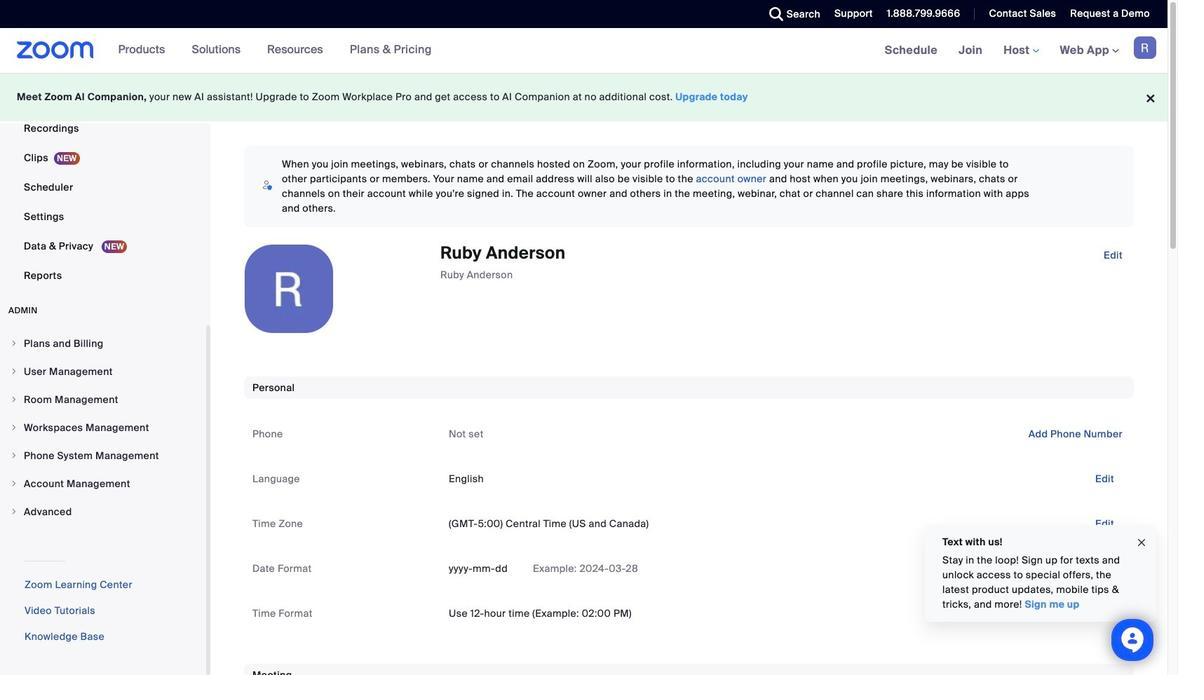 Task type: describe. For each thing, give the bounding box(es) containing it.
7 menu item from the top
[[0, 499, 206, 525]]

right image for 4th menu item from the top
[[10, 424, 18, 432]]

close image
[[1136, 535, 1147, 551]]

user photo image
[[245, 245, 333, 333]]

right image for third menu item from the bottom
[[10, 452, 18, 460]]

meetings navigation
[[874, 28, 1168, 74]]

right image for 6th menu item from the bottom
[[10, 367, 18, 376]]

right image
[[10, 508, 18, 516]]

5 menu item from the top
[[0, 442, 206, 469]]



Task type: locate. For each thing, give the bounding box(es) containing it.
4 right image from the top
[[10, 424, 18, 432]]

3 menu item from the top
[[0, 386, 206, 413]]

6 menu item from the top
[[0, 471, 206, 497]]

profile picture image
[[1134, 36, 1156, 59]]

footer
[[0, 73, 1168, 121]]

right image for 2nd menu item from the bottom
[[10, 480, 18, 488]]

1 menu item from the top
[[0, 330, 206, 357]]

banner
[[0, 28, 1168, 74]]

product information navigation
[[108, 28, 442, 73]]

edit user photo image
[[278, 283, 300, 295]]

3 right image from the top
[[10, 396, 18, 404]]

admin menu menu
[[0, 330, 206, 527]]

6 right image from the top
[[10, 480, 18, 488]]

1 right image from the top
[[10, 339, 18, 348]]

2 right image from the top
[[10, 367, 18, 376]]

2 menu item from the top
[[0, 358, 206, 385]]

menu item
[[0, 330, 206, 357], [0, 358, 206, 385], [0, 386, 206, 413], [0, 414, 206, 441], [0, 442, 206, 469], [0, 471, 206, 497], [0, 499, 206, 525]]

5 right image from the top
[[10, 452, 18, 460]]

right image for third menu item from the top of the the admin menu menu
[[10, 396, 18, 404]]

4 menu item from the top
[[0, 414, 206, 441]]

right image for 7th menu item from the bottom
[[10, 339, 18, 348]]

right image
[[10, 339, 18, 348], [10, 367, 18, 376], [10, 396, 18, 404], [10, 424, 18, 432], [10, 452, 18, 460], [10, 480, 18, 488]]

personal menu menu
[[0, 0, 206, 291]]

zoom logo image
[[17, 41, 94, 59]]



Task type: vqa. For each thing, say whether or not it's contained in the screenshot.
projects
no



